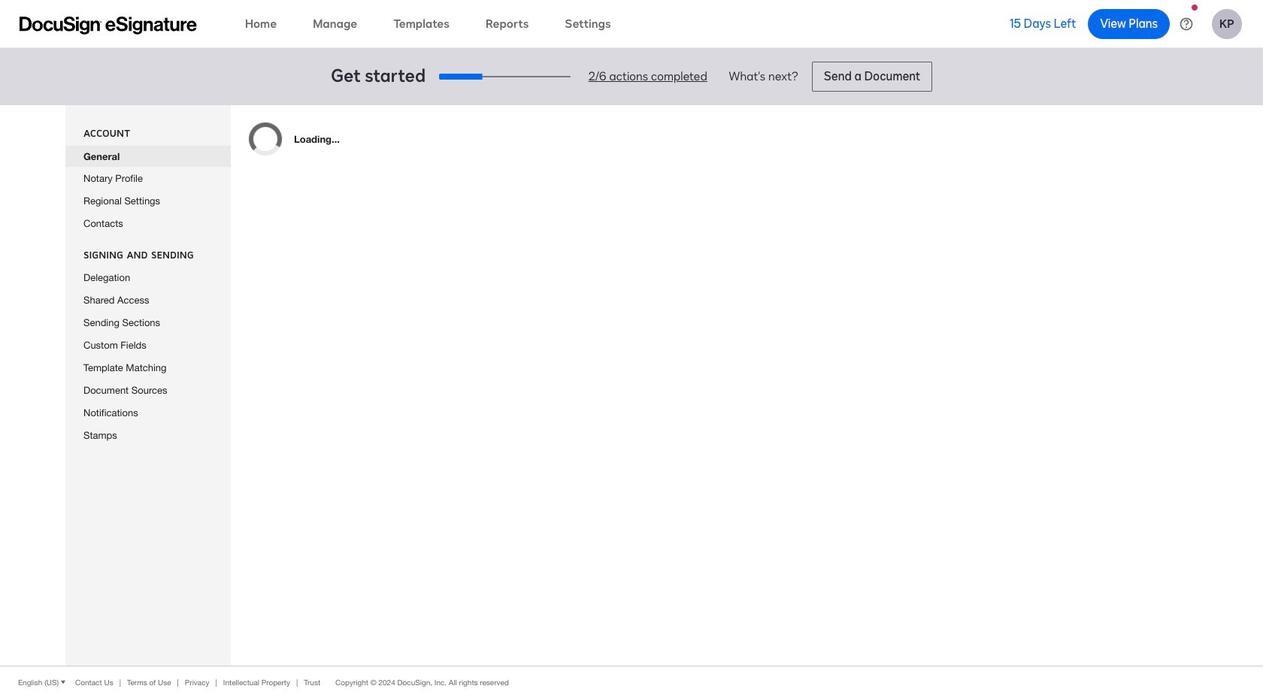Task type: vqa. For each thing, say whether or not it's contained in the screenshot.
ADD [UNTITLED] TO FAVORITES image
no



Task type: locate. For each thing, give the bounding box(es) containing it.
docusign esignature image
[[20, 16, 197, 34]]



Task type: describe. For each thing, give the bounding box(es) containing it.
more info region
[[0, 667, 1264, 699]]



